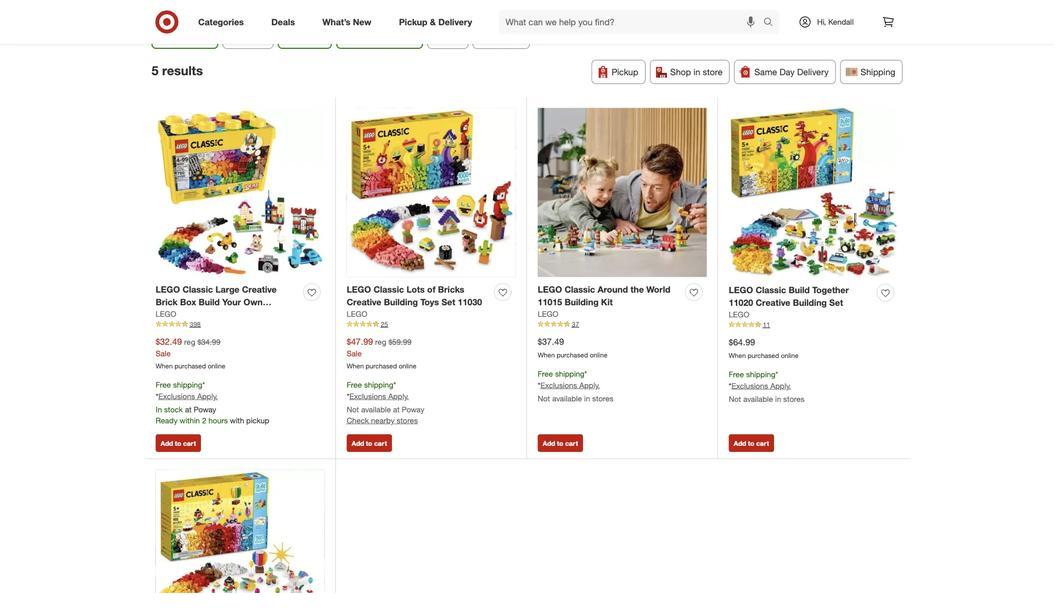 Task type: describe. For each thing, give the bounding box(es) containing it.
categories
[[198, 17, 244, 27]]

hi, kendall
[[817, 17, 854, 27]]

creative inside lego classic build together 11020 creative building set
[[756, 297, 791, 308]]

apply. for set
[[770, 381, 791, 390]]

stock
[[164, 404, 183, 414]]

free for lego classic large creative brick box build your own creative toys, kids building kit 10698
[[156, 380, 171, 389]]

$32.49
[[156, 336, 182, 347]]

large
[[215, 284, 240, 295]]

purchased inside $64.99 when purchased online
[[748, 351, 779, 359]]

of
[[427, 284, 436, 295]]

shop in store button
[[650, 60, 730, 84]]

set inside 'lego classic lots of bricks creative building toys set 11030'
[[442, 297, 455, 307]]

purchased inside $32.49 reg $34.99 sale when purchased online
[[175, 362, 206, 370]]

search
[[759, 18, 785, 28]]

add for lego classic lots of bricks creative building toys set 11030
[[352, 439, 364, 447]]

in inside button
[[694, 66, 700, 77]]

lots
[[407, 284, 425, 295]]

online inside $47.99 reg $59.99 sale when purchased online
[[399, 362, 417, 370]]

at for $47.99
[[393, 404, 400, 414]]

building for around
[[565, 297, 599, 307]]

free shipping * * exclusions apply. not available in stores for $37.49
[[538, 369, 614, 403]]

poway for $32.49
[[194, 404, 216, 414]]

available inside free shipping * * exclusions apply. not available at poway check nearby stores
[[361, 404, 391, 414]]

creative up own
[[242, 284, 277, 295]]

(3)
[[199, 31, 209, 42]]

build inside lego classic build together 11020 creative building set
[[789, 285, 810, 295]]

lego classic lots of bricks creative building toys set 11030
[[347, 284, 482, 307]]

shipping button
[[840, 60, 903, 84]]

exclusions for lego classic lots of bricks creative building toys set 11030
[[349, 391, 386, 401]]

own
[[244, 297, 263, 307]]

11015
[[538, 297, 562, 307]]

filter
[[176, 31, 197, 42]]

shipping for lego classic lots of bricks creative building toys set 11030
[[364, 380, 393, 389]]

shipping for lego classic build together 11020 creative building set
[[746, 369, 776, 379]]

shop
[[670, 66, 691, 77]]

the
[[631, 284, 644, 295]]

when inside $47.99 reg $59.99 sale when purchased online
[[347, 362, 364, 370]]

in for lego classic build together 11020 creative building set
[[775, 394, 781, 404]]

* down "$37.49 when purchased online"
[[585, 369, 587, 378]]

available for $64.99
[[743, 394, 773, 404]]

pickup & delivery link
[[390, 10, 486, 34]]

what's new link
[[313, 10, 385, 34]]

exclusions apply. link for lego classic build together 11020 creative building set
[[732, 381, 791, 390]]

fpo/apo button
[[473, 25, 530, 49]]

hi,
[[817, 17, 826, 27]]

2
[[202, 415, 206, 425]]

same
[[755, 66, 777, 77]]

add to cart button for lego classic build together 11020 creative building set
[[729, 434, 774, 452]]

online inside "$37.49 when purchased online"
[[590, 351, 608, 359]]

world
[[646, 284, 671, 295]]

What can we help you find? suggestions appear below search field
[[499, 10, 766, 34]]

$64.99 when purchased online
[[729, 337, 799, 359]]

$37.49
[[538, 336, 564, 347]]

add to cart button for lego classic around the world 11015 building kit
[[538, 434, 583, 452]]

11030
[[458, 297, 482, 307]]

together
[[812, 285, 849, 295]]

lego for lego classic large creative brick box build your own creative toys, kids building kit 10698's lego link
[[156, 309, 176, 319]]

shipping
[[861, 66, 896, 77]]

to for lego classic large creative brick box build your own creative toys, kids building kit 10698
[[175, 439, 181, 447]]

hours
[[208, 415, 228, 425]]

not inside free shipping * * exclusions apply. not available at poway check nearby stores
[[347, 404, 359, 414]]

toys
[[420, 297, 439, 307]]

10698
[[156, 322, 180, 332]]

what's new
[[322, 17, 372, 27]]

stores for $37.49
[[592, 393, 614, 403]]

in for lego classic around the world 11015 building kit
[[584, 393, 590, 403]]

* up "in"
[[156, 391, 158, 401]]

purchased inside $47.99 reg $59.99 sale when purchased online
[[366, 362, 397, 370]]

box
[[180, 297, 196, 307]]

results
[[162, 63, 203, 78]]

add to cart button for lego classic lots of bricks creative building toys set 11030
[[347, 434, 392, 452]]

shop in store
[[670, 66, 723, 77]]

sale for $47.99
[[347, 348, 362, 358]]

* down $64.99
[[729, 381, 732, 390]]

with
[[230, 415, 244, 425]]

apply. for your
[[197, 391, 218, 401]]

pickup & delivery
[[399, 17, 472, 27]]

lego for lego link associated with lego classic lots of bricks creative building toys set 11030
[[347, 309, 367, 319]]

pickup for pickup
[[612, 66, 638, 77]]

bricks
[[438, 284, 464, 295]]

25
[[381, 320, 388, 328]]

$59.99
[[389, 337, 412, 347]]

at for $32.49
[[185, 404, 192, 414]]

add to cart button for lego classic large creative brick box build your own creative toys, kids building kit 10698
[[156, 434, 201, 452]]

37 link
[[538, 319, 707, 329]]

lego link for lego classic lots of bricks creative building toys set 11030
[[347, 308, 367, 319]]

free for lego classic lots of bricks creative building toys set 11030
[[347, 380, 362, 389]]

classic for build
[[756, 285, 786, 295]]

5 results
[[152, 63, 203, 78]]

cart for lego classic around the world 11015 building kit
[[565, 439, 578, 447]]

check nearby stores button
[[347, 415, 418, 426]]

exclusions for lego classic around the world 11015 building kit
[[541, 380, 577, 390]]

kendall
[[828, 17, 854, 27]]

day
[[780, 66, 795, 77]]

creative inside 'lego classic lots of bricks creative building toys set 11030'
[[347, 297, 381, 307]]

when inside "$37.49 when purchased online"
[[538, 351, 555, 359]]

free for lego classic around the world 11015 building kit
[[538, 369, 553, 378]]

* down $32.49 reg $34.99 sale when purchased online
[[202, 380, 205, 389]]

filter (3)
[[176, 31, 209, 42]]

deals link
[[262, 10, 309, 34]]

building inside lego classic large creative brick box build your own creative toys, kids building kit 10698
[[237, 309, 271, 320]]

creative up 10698
[[156, 309, 190, 320]]

lego classic large creative brick box build your own creative toys, kids building kit 10698 link
[[156, 283, 299, 332]]

5
[[152, 63, 159, 78]]

* up check
[[347, 391, 349, 401]]

$47.99 reg $59.99 sale when purchased online
[[347, 336, 417, 370]]

lego classic around the world 11015 building kit
[[538, 284, 671, 307]]

online inside $64.99 when purchased online
[[781, 351, 799, 359]]



Task type: vqa. For each thing, say whether or not it's contained in the screenshot.
$27.99
no



Task type: locate. For each thing, give the bounding box(es) containing it.
building inside 'lego classic lots of bricks creative building toys set 11030'
[[384, 297, 418, 307]]

pickup left '&'
[[399, 17, 427, 27]]

lego link for lego classic large creative brick box build your own creative toys, kids building kit 10698
[[156, 308, 176, 319]]

store
[[703, 66, 723, 77]]

apply. down $64.99 when purchased online
[[770, 381, 791, 390]]

0 horizontal spatial set
[[442, 297, 455, 307]]

filter (3) button
[[152, 25, 218, 49]]

purchased down $37.49
[[557, 351, 588, 359]]

0 horizontal spatial build
[[199, 297, 220, 307]]

toys,
[[193, 309, 214, 320]]

when
[[538, 351, 555, 359], [729, 351, 746, 359], [156, 362, 173, 370], [347, 362, 364, 370]]

poway inside the free shipping * * exclusions apply. in stock at  poway ready within 2 hours with pickup
[[194, 404, 216, 414]]

when down $32.49
[[156, 362, 173, 370]]

apply. for toys
[[388, 391, 409, 401]]

add to cart for lego classic large creative brick box build your own creative toys, kids building kit 10698
[[161, 439, 196, 447]]

exclusions for lego classic large creative brick box build your own creative toys, kids building kit 10698
[[158, 391, 195, 401]]

your
[[222, 297, 241, 307]]

lego inside lego classic around the world 11015 building kit
[[538, 284, 562, 295]]

shipping for lego classic large creative brick box build your own creative toys, kids building kit 10698
[[173, 380, 202, 389]]

2 add to cart button from the left
[[347, 434, 392, 452]]

3 add to cart button from the left
[[538, 434, 583, 452]]

add to cart for lego classic build together 11020 creative building set
[[734, 439, 769, 447]]

kit inside lego classic around the world 11015 building kit
[[601, 297, 613, 307]]

lego classic large creative brick box build your own creative toys, kids building kit 10698 image
[[156, 108, 325, 277], [156, 108, 325, 277]]

within
[[180, 415, 200, 425]]

3 cart from the left
[[565, 439, 578, 447]]

to for lego classic lots of bricks creative building toys set 11030
[[366, 439, 372, 447]]

cart for lego classic lots of bricks creative building toys set 11030
[[374, 439, 387, 447]]

purchased down $64.99
[[748, 351, 779, 359]]

1 horizontal spatial poway
[[402, 404, 424, 414]]

1 at from the left
[[185, 404, 192, 414]]

lego inside lego classic large creative brick box build your own creative toys, kids building kit 10698
[[156, 284, 180, 295]]

building down lots
[[384, 297, 418, 307]]

lego for lego classic large creative brick box build your own creative toys, kids building kit 10698
[[156, 284, 180, 295]]

creative
[[242, 284, 277, 295], [347, 297, 381, 307], [756, 297, 791, 308], [156, 309, 190, 320]]

0 horizontal spatial not
[[347, 404, 359, 414]]

to for lego classic around the world 11015 building kit
[[557, 439, 563, 447]]

lego classic build together 11020 creative building set image
[[729, 108, 899, 278], [729, 108, 899, 278]]

exclusions
[[541, 380, 577, 390], [732, 381, 768, 390], [158, 391, 195, 401], [349, 391, 386, 401]]

lego for lego classic around the world 11015 building kit
[[538, 284, 562, 295]]

cart for lego classic build together 11020 creative building set
[[756, 439, 769, 447]]

25 link
[[347, 319, 516, 329]]

4 add from the left
[[734, 439, 746, 447]]

37
[[572, 320, 579, 328]]

free shipping * * exclusions apply. not available at poway check nearby stores
[[347, 380, 424, 425]]

pickup
[[246, 415, 269, 425]]

2 reg from the left
[[375, 337, 386, 347]]

when inside $32.49 reg $34.99 sale when purchased online
[[156, 362, 173, 370]]

reg for $32.49
[[184, 337, 195, 347]]

lego link for lego classic around the world 11015 building kit
[[538, 308, 558, 319]]

pickup down what can we help you find? suggestions appear below search field
[[612, 66, 638, 77]]

lego classic creative party box play together set 11029 image
[[156, 470, 325, 593], [156, 470, 325, 593]]

free up check
[[347, 380, 362, 389]]

0 horizontal spatial available
[[361, 404, 391, 414]]

add for lego classic build together 11020 creative building set
[[734, 439, 746, 447]]

shipping down "$37.49 when purchased online"
[[555, 369, 585, 378]]

shipping inside the free shipping * * exclusions apply. in stock at  poway ready within 2 hours with pickup
[[173, 380, 202, 389]]

building inside lego classic build together 11020 creative building set
[[793, 297, 827, 308]]

available up check nearby stores button
[[361, 404, 391, 414]]

at up the nearby
[[393, 404, 400, 414]]

fpo/apo
[[482, 31, 520, 42]]

same day delivery button
[[734, 60, 836, 84]]

398 link
[[156, 319, 325, 329]]

1 poway from the left
[[194, 404, 216, 414]]

shipping inside free shipping * * exclusions apply. not available at poway check nearby stores
[[364, 380, 393, 389]]

poway
[[194, 404, 216, 414], [402, 404, 424, 414]]

1 horizontal spatial delivery
[[797, 66, 829, 77]]

building for build
[[793, 297, 827, 308]]

available down $64.99 when purchased online
[[743, 394, 773, 404]]

free shipping * * exclusions apply. not available in stores down $64.99 when purchased online
[[729, 369, 805, 404]]

lego classic large creative brick box build your own creative toys, kids building kit 10698
[[156, 284, 286, 332]]

reg down 25
[[375, 337, 386, 347]]

lego link down 11020
[[729, 309, 750, 320]]

nearby
[[371, 415, 395, 425]]

1 horizontal spatial free shipping * * exclusions apply. not available in stores
[[729, 369, 805, 404]]

* down $37.49
[[538, 380, 541, 390]]

check
[[347, 415, 369, 425]]

classic inside lego classic around the world 11015 building kit
[[565, 284, 595, 295]]

shipping for lego classic around the world 11015 building kit
[[555, 369, 585, 378]]

what's
[[322, 17, 351, 27]]

classic inside lego classic large creative brick box build your own creative toys, kids building kit 10698
[[183, 284, 213, 295]]

1 reg from the left
[[184, 337, 195, 347]]

brick
[[156, 297, 178, 307]]

apply. for kit
[[579, 380, 600, 390]]

in left store at the right of page
[[694, 66, 700, 77]]

in down "$37.49 when purchased online"
[[584, 393, 590, 403]]

lego classic lots of bricks creative building toys set 11030 link
[[347, 283, 490, 308]]

exclusions up check
[[349, 391, 386, 401]]

lego classic around the world 11015 building kit link
[[538, 283, 681, 308]]

not for $64.99
[[729, 394, 741, 404]]

creative up 25
[[347, 297, 381, 307]]

sale down $47.99
[[347, 348, 362, 358]]

add for lego classic around the world 11015 building kit
[[543, 439, 555, 447]]

classic left around
[[565, 284, 595, 295]]

0 horizontal spatial free shipping * * exclusions apply. not available in stores
[[538, 369, 614, 403]]

poway for $47.99
[[402, 404, 424, 414]]

pickup
[[399, 17, 427, 27], [612, 66, 638, 77]]

1 horizontal spatial available
[[552, 393, 582, 403]]

2 at from the left
[[393, 404, 400, 414]]

not for $37.49
[[538, 393, 550, 403]]

free shipping * * exclusions apply. not available in stores down "$37.49 when purchased online"
[[538, 369, 614, 403]]

0 horizontal spatial in
[[584, 393, 590, 403]]

1 horizontal spatial at
[[393, 404, 400, 414]]

lego link down brick
[[156, 308, 176, 319]]

delivery for pickup & delivery
[[438, 17, 472, 27]]

sale for $32.49
[[156, 348, 171, 358]]

delivery
[[438, 17, 472, 27], [797, 66, 829, 77]]

1 horizontal spatial set
[[829, 297, 843, 308]]

cart for lego classic large creative brick box build your own creative toys, kids building kit 10698
[[183, 439, 196, 447]]

apply. up 2
[[197, 391, 218, 401]]

delivery right '&'
[[438, 17, 472, 27]]

in
[[694, 66, 700, 77], [584, 393, 590, 403], [775, 394, 781, 404]]

0 vertical spatial delivery
[[438, 17, 472, 27]]

exclusions down $64.99 when purchased online
[[732, 381, 768, 390]]

lego link down 11015
[[538, 308, 558, 319]]

shipping
[[555, 369, 585, 378], [746, 369, 776, 379], [173, 380, 202, 389], [364, 380, 393, 389]]

&
[[430, 17, 436, 27]]

lego for lego classic build together 11020 creative building set
[[729, 285, 753, 295]]

lego classic build together 11020 creative building set
[[729, 285, 849, 308]]

1 vertical spatial delivery
[[797, 66, 829, 77]]

11020
[[729, 297, 753, 308]]

$47.99
[[347, 336, 373, 347]]

same day delivery
[[755, 66, 829, 77]]

exclusions apply. link down "$37.49 when purchased online"
[[541, 380, 600, 390]]

1 vertical spatial build
[[199, 297, 220, 307]]

stores for $64.99
[[783, 394, 805, 404]]

when down $47.99
[[347, 362, 364, 370]]

classic up 11
[[756, 285, 786, 295]]

classic
[[183, 284, 213, 295], [374, 284, 404, 295], [565, 284, 595, 295], [756, 285, 786, 295]]

1 vertical spatial pickup
[[612, 66, 638, 77]]

building for lots
[[384, 297, 418, 307]]

exclusions for lego classic build together 11020 creative building set
[[732, 381, 768, 390]]

lego inside lego classic build together 11020 creative building set
[[729, 285, 753, 295]]

building up 37
[[565, 297, 599, 307]]

when inside $64.99 when purchased online
[[729, 351, 746, 359]]

building down own
[[237, 309, 271, 320]]

2 sale from the left
[[347, 348, 362, 358]]

pickup for pickup & delivery
[[399, 17, 427, 27]]

pickup button
[[592, 60, 646, 84]]

$32.49 reg $34.99 sale when purchased online
[[156, 336, 225, 370]]

2 cart from the left
[[374, 439, 387, 447]]

add to cart
[[161, 439, 196, 447], [352, 439, 387, 447], [543, 439, 578, 447], [734, 439, 769, 447]]

kit right kids
[[274, 309, 286, 320]]

sale inside $47.99 reg $59.99 sale when purchased online
[[347, 348, 362, 358]]

stores inside free shipping * * exclusions apply. not available at poway check nearby stores
[[397, 415, 418, 425]]

classic inside 'lego classic lots of bricks creative building toys set 11030'
[[374, 284, 404, 295]]

1 horizontal spatial build
[[789, 285, 810, 295]]

add to cart for lego classic lots of bricks creative building toys set 11030
[[352, 439, 387, 447]]

add
[[161, 439, 173, 447], [352, 439, 364, 447], [543, 439, 555, 447], [734, 439, 746, 447]]

2 add from the left
[[352, 439, 364, 447]]

lego link for lego classic build together 11020 creative building set
[[729, 309, 750, 320]]

0 vertical spatial pickup
[[399, 17, 427, 27]]

2 horizontal spatial stores
[[783, 394, 805, 404]]

set down the together
[[829, 297, 843, 308]]

add to cart for lego classic around the world 11015 building kit
[[543, 439, 578, 447]]

building
[[384, 297, 418, 307], [565, 297, 599, 307], [793, 297, 827, 308], [237, 309, 271, 320]]

lego inside 'lego classic lots of bricks creative building toys set 11030'
[[347, 284, 371, 295]]

purchased down $59.99
[[366, 362, 397, 370]]

online down 11 link
[[781, 351, 799, 359]]

stores
[[592, 393, 614, 403], [783, 394, 805, 404], [397, 415, 418, 425]]

free shipping * * exclusions apply. in stock at  poway ready within 2 hours with pickup
[[156, 380, 269, 425]]

pickup inside button
[[612, 66, 638, 77]]

0 horizontal spatial sale
[[156, 348, 171, 358]]

1 horizontal spatial in
[[694, 66, 700, 77]]

purchased inside "$37.49 when purchased online"
[[557, 351, 588, 359]]

kit
[[601, 297, 613, 307], [274, 309, 286, 320]]

4 add to cart from the left
[[734, 439, 769, 447]]

to for lego classic build together 11020 creative building set
[[748, 439, 755, 447]]

deals
[[271, 17, 295, 27]]

1 horizontal spatial sale
[[347, 348, 362, 358]]

building up 11 link
[[793, 297, 827, 308]]

exclusions apply. link for lego classic around the world 11015 building kit
[[541, 380, 600, 390]]

11
[[763, 320, 770, 329]]

poway up 2
[[194, 404, 216, 414]]

classic left lots
[[374, 284, 404, 295]]

lego classic build together 11020 creative building set link
[[729, 284, 873, 309]]

set down bricks
[[442, 297, 455, 307]]

exclusions apply. link for lego classic lots of bricks creative building toys set 11030
[[349, 391, 409, 401]]

lego for lego classic build together 11020 creative building set lego link
[[729, 310, 750, 319]]

ready
[[156, 415, 178, 425]]

3 to from the left
[[557, 439, 563, 447]]

2 to from the left
[[366, 439, 372, 447]]

* down $47.99 reg $59.99 sale when purchased online
[[393, 380, 396, 389]]

$64.99
[[729, 337, 755, 347]]

reg inside $32.49 reg $34.99 sale when purchased online
[[184, 337, 195, 347]]

0 horizontal spatial at
[[185, 404, 192, 414]]

0 horizontal spatial poway
[[194, 404, 216, 414]]

delivery inside button
[[797, 66, 829, 77]]

free down $64.99
[[729, 369, 744, 379]]

around
[[598, 284, 628, 295]]

add for lego classic large creative brick box build your own creative toys, kids building kit 10698
[[161, 439, 173, 447]]

reg inside $47.99 reg $59.99 sale when purchased online
[[375, 337, 386, 347]]

classic for lots
[[374, 284, 404, 295]]

3 add to cart from the left
[[543, 439, 578, 447]]

4 to from the left
[[748, 439, 755, 447]]

classic up box
[[183, 284, 213, 295]]

purchased down $34.99
[[175, 362, 206, 370]]

categories link
[[189, 10, 258, 34]]

online down $34.99
[[208, 362, 225, 370]]

add to cart button
[[156, 434, 201, 452], [347, 434, 392, 452], [538, 434, 583, 452], [729, 434, 774, 452]]

0 horizontal spatial pickup
[[399, 17, 427, 27]]

lego classic around the world 11015 building kit image
[[538, 108, 707, 277], [538, 108, 707, 277]]

new
[[353, 17, 372, 27]]

apply. inside the free shipping * * exclusions apply. in stock at  poway ready within 2 hours with pickup
[[197, 391, 218, 401]]

2 horizontal spatial not
[[729, 394, 741, 404]]

search button
[[759, 10, 785, 36]]

sale inside $32.49 reg $34.99 sale when purchased online
[[156, 348, 171, 358]]

exclusions inside the free shipping * * exclusions apply. in stock at  poway ready within 2 hours with pickup
[[158, 391, 195, 401]]

0 horizontal spatial stores
[[397, 415, 418, 425]]

reg for $47.99
[[375, 337, 386, 347]]

available for $37.49
[[552, 393, 582, 403]]

apply.
[[579, 380, 600, 390], [770, 381, 791, 390], [197, 391, 218, 401], [388, 391, 409, 401]]

lego link
[[156, 308, 176, 319], [347, 308, 367, 319], [538, 308, 558, 319], [729, 309, 750, 320]]

apply. up the nearby
[[388, 391, 409, 401]]

exclusions apply. link for lego classic large creative brick box build your own creative toys, kids building kit 10698
[[158, 391, 218, 401]]

delivery right day
[[797, 66, 829, 77]]

not
[[538, 393, 550, 403], [729, 394, 741, 404], [347, 404, 359, 414]]

online down $59.99
[[399, 362, 417, 370]]

kit inside lego classic large creative brick box build your own creative toys, kids building kit 10698
[[274, 309, 286, 320]]

1 vertical spatial kit
[[274, 309, 286, 320]]

poway up check nearby stores button
[[402, 404, 424, 414]]

at inside free shipping * * exclusions apply. not available at poway check nearby stores
[[393, 404, 400, 414]]

build left the together
[[789, 285, 810, 295]]

lego
[[156, 284, 180, 295], [347, 284, 371, 295], [538, 284, 562, 295], [729, 285, 753, 295], [156, 309, 176, 319], [347, 309, 367, 319], [538, 309, 558, 319], [729, 310, 750, 319]]

1 add from the left
[[161, 439, 173, 447]]

exclusions apply. link up "stock"
[[158, 391, 218, 401]]

reg down 398
[[184, 337, 195, 347]]

4 cart from the left
[[756, 439, 769, 447]]

0 vertical spatial kit
[[601, 297, 613, 307]]

3 add from the left
[[543, 439, 555, 447]]

1 horizontal spatial kit
[[601, 297, 613, 307]]

shipping up "stock"
[[173, 380, 202, 389]]

$37.49 when purchased online
[[538, 336, 608, 359]]

free inside the free shipping * * exclusions apply. in stock at  poway ready within 2 hours with pickup
[[156, 380, 171, 389]]

classic inside lego classic build together 11020 creative building set
[[756, 285, 786, 295]]

11 link
[[729, 320, 899, 330]]

lego for lego classic lots of bricks creative building toys set 11030
[[347, 284, 371, 295]]

free inside free shipping * * exclusions apply. not available at poway check nearby stores
[[347, 380, 362, 389]]

* down $64.99 when purchased online
[[776, 369, 778, 379]]

exclusions apply. link down $64.99 when purchased online
[[732, 381, 791, 390]]

*
[[585, 369, 587, 378], [776, 369, 778, 379], [202, 380, 205, 389], [393, 380, 396, 389], [538, 380, 541, 390], [729, 381, 732, 390], [156, 391, 158, 401], [347, 391, 349, 401]]

when down $37.49
[[538, 351, 555, 359]]

2 poway from the left
[[402, 404, 424, 414]]

$34.99
[[197, 337, 220, 347]]

delivery for same day delivery
[[797, 66, 829, 77]]

1 add to cart button from the left
[[156, 434, 201, 452]]

lego for lego link associated with lego classic around the world 11015 building kit
[[538, 309, 558, 319]]

lego classic lots of bricks creative building toys set 11030 image
[[347, 108, 516, 277], [347, 108, 516, 277]]

0 horizontal spatial reg
[[184, 337, 195, 347]]

online down 37 link
[[590, 351, 608, 359]]

when down $64.99
[[729, 351, 746, 359]]

at inside the free shipping * * exclusions apply. in stock at  poway ready within 2 hours with pickup
[[185, 404, 192, 414]]

set inside lego classic build together 11020 creative building set
[[829, 297, 843, 308]]

poway inside free shipping * * exclusions apply. not available at poway check nearby stores
[[402, 404, 424, 414]]

in down $64.99 when purchased online
[[775, 394, 781, 404]]

free down $37.49
[[538, 369, 553, 378]]

2 horizontal spatial in
[[775, 394, 781, 404]]

free for lego classic build together 11020 creative building set
[[729, 369, 744, 379]]

0 horizontal spatial delivery
[[438, 17, 472, 27]]

1 horizontal spatial not
[[538, 393, 550, 403]]

1 to from the left
[[175, 439, 181, 447]]

creative up 11
[[756, 297, 791, 308]]

sale down $32.49
[[156, 348, 171, 358]]

to
[[175, 439, 181, 447], [366, 439, 372, 447], [557, 439, 563, 447], [748, 439, 755, 447]]

online inside $32.49 reg $34.99 sale when purchased online
[[208, 362, 225, 370]]

2 add to cart from the left
[[352, 439, 387, 447]]

4 add to cart button from the left
[[729, 434, 774, 452]]

exclusions apply. link up the nearby
[[349, 391, 409, 401]]

1 horizontal spatial pickup
[[612, 66, 638, 77]]

at up within
[[185, 404, 192, 414]]

shipping down $47.99 reg $59.99 sale when purchased online
[[364, 380, 393, 389]]

lego link up $47.99
[[347, 308, 367, 319]]

build inside lego classic large creative brick box build your own creative toys, kids building kit 10698
[[199, 297, 220, 307]]

1 add to cart from the left
[[161, 439, 196, 447]]

purchased
[[557, 351, 588, 359], [748, 351, 779, 359], [175, 362, 206, 370], [366, 362, 397, 370]]

1 horizontal spatial stores
[[592, 393, 614, 403]]

building inside lego classic around the world 11015 building kit
[[565, 297, 599, 307]]

2 horizontal spatial available
[[743, 394, 773, 404]]

in
[[156, 404, 162, 414]]

exclusions down "$37.49 when purchased online"
[[541, 380, 577, 390]]

apply. down "$37.49 when purchased online"
[[579, 380, 600, 390]]

0 horizontal spatial kit
[[274, 309, 286, 320]]

1 sale from the left
[[156, 348, 171, 358]]

1 horizontal spatial reg
[[375, 337, 386, 347]]

1 cart from the left
[[183, 439, 196, 447]]

free up "in"
[[156, 380, 171, 389]]

398
[[190, 320, 201, 328]]

build up toys,
[[199, 297, 220, 307]]

0 vertical spatial build
[[789, 285, 810, 295]]

kids
[[216, 309, 235, 320]]

free shipping * * exclusions apply. not available in stores for $64.99
[[729, 369, 805, 404]]

exclusions up "stock"
[[158, 391, 195, 401]]

cart
[[183, 439, 196, 447], [374, 439, 387, 447], [565, 439, 578, 447], [756, 439, 769, 447]]

shipping down $64.99 when purchased online
[[746, 369, 776, 379]]

kit down around
[[601, 297, 613, 307]]

at
[[185, 404, 192, 414], [393, 404, 400, 414]]

classic for around
[[565, 284, 595, 295]]

exclusions inside free shipping * * exclusions apply. not available at poway check nearby stores
[[349, 391, 386, 401]]

classic for large
[[183, 284, 213, 295]]

available down "$37.49 when purchased online"
[[552, 393, 582, 403]]

apply. inside free shipping * * exclusions apply. not available at poway check nearby stores
[[388, 391, 409, 401]]

online
[[590, 351, 608, 359], [781, 351, 799, 359], [208, 362, 225, 370], [399, 362, 417, 370]]



